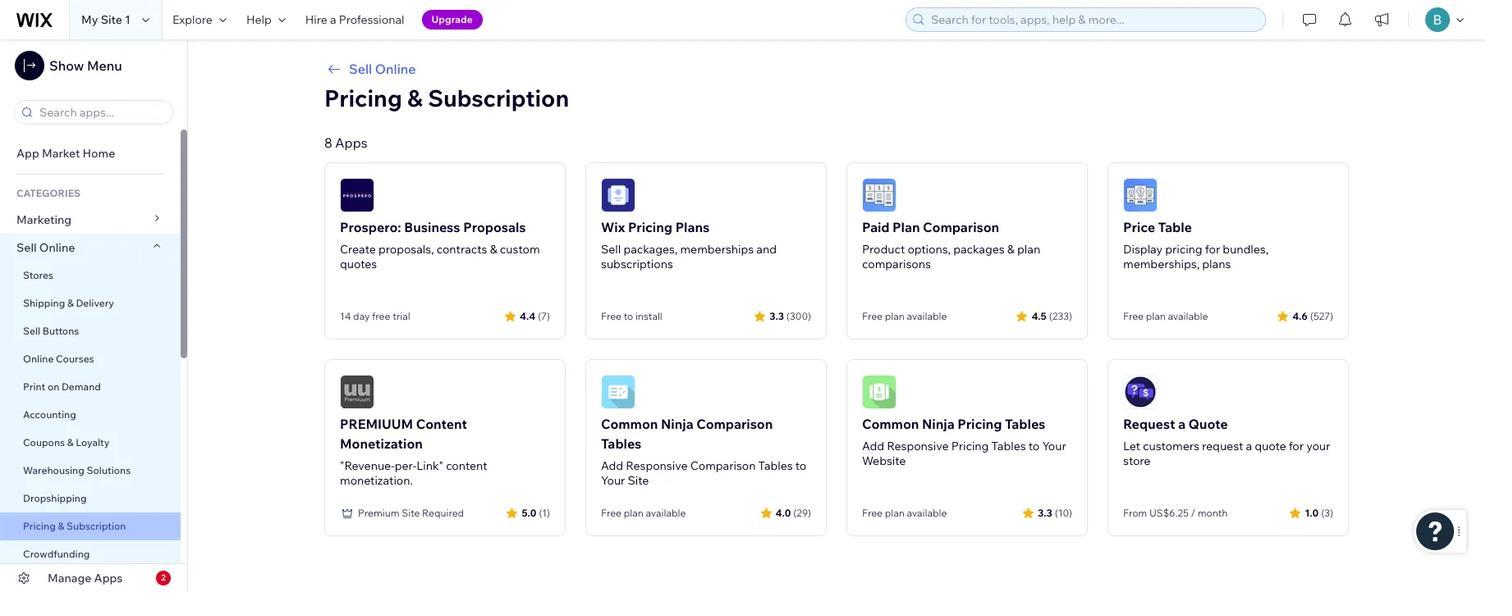 Task type: vqa. For each thing, say whether or not it's contained in the screenshot.


Task type: describe. For each thing, give the bounding box(es) containing it.
site for required
[[402, 508, 420, 520]]

common for common ninja pricing tables
[[862, 416, 919, 433]]

free plan available for common ninja comparison tables
[[601, 508, 686, 520]]

customers
[[1143, 439, 1200, 454]]

4.4
[[520, 310, 536, 322]]

display
[[1123, 242, 1163, 257]]

4.0
[[776, 507, 791, 519]]

request
[[1202, 439, 1244, 454]]

5.0 (1)
[[522, 507, 550, 519]]

common for common ninja comparison tables
[[601, 416, 658, 433]]

premiuum
[[340, 416, 413, 433]]

pricing & subscription inside 'pricing & subscription' link
[[23, 521, 126, 533]]

request a quote logo image
[[1123, 375, 1158, 410]]

available for price table
[[1168, 310, 1208, 323]]

print on demand
[[23, 381, 101, 393]]

shipping
[[23, 297, 65, 310]]

app market home link
[[0, 140, 181, 168]]

add for common ninja pricing tables
[[862, 439, 885, 454]]

free for paid plan comparison
[[862, 310, 883, 323]]

app
[[16, 146, 39, 161]]

sell online link inside sidebar element
[[0, 234, 181, 262]]

hire
[[305, 12, 328, 27]]

online courses
[[23, 353, 94, 365]]

let
[[1123, 439, 1141, 454]]

buttons
[[43, 325, 79, 338]]

from
[[1123, 508, 1147, 520]]

packages,
[[624, 242, 678, 257]]

4.5 (233)
[[1032, 310, 1073, 322]]

print
[[23, 381, 45, 393]]

sidebar element
[[0, 39, 188, 593]]

responsive for pricing
[[887, 439, 949, 454]]

to for common ninja pricing tables
[[1029, 439, 1040, 454]]

pricing inside wix pricing plans sell packages, memberships and subscriptions
[[628, 219, 673, 236]]

site for 1
[[101, 12, 122, 27]]

day
[[353, 310, 370, 323]]

print on demand link
[[0, 374, 181, 402]]

help
[[246, 12, 272, 27]]

(7)
[[538, 310, 550, 322]]

5.0
[[522, 507, 537, 519]]

my site 1
[[81, 12, 131, 27]]

common ninja comparison tables add responsive comparison tables to your site
[[601, 416, 807, 489]]

marketing link
[[0, 206, 181, 234]]

2 vertical spatial comparison
[[690, 459, 756, 474]]

prospero:
[[340, 219, 401, 236]]

8 apps
[[324, 135, 368, 151]]

14
[[340, 310, 351, 323]]

0 vertical spatial online
[[375, 61, 416, 77]]

for inside "request a quote let customers request a quote for your store"
[[1289, 439, 1304, 454]]

plans
[[676, 219, 710, 236]]

on
[[48, 381, 59, 393]]

plan for price table
[[1146, 310, 1166, 323]]

solutions
[[87, 465, 131, 477]]

plan
[[893, 219, 920, 236]]

plan inside paid plan comparison product options, packages & plan comparisons
[[1018, 242, 1041, 257]]

available for paid plan comparison
[[907, 310, 947, 323]]

your
[[1307, 439, 1331, 454]]

memberships,
[[1123, 257, 1200, 272]]

us$6.25
[[1150, 508, 1189, 520]]

wix
[[601, 219, 625, 236]]

hire a professional
[[305, 12, 404, 27]]

per-
[[395, 459, 417, 474]]

subscriptions
[[601, 257, 673, 272]]

wix pricing plans logo image
[[601, 178, 636, 213]]

packages
[[954, 242, 1005, 257]]

4.5
[[1032, 310, 1047, 322]]

ninja for pricing
[[922, 416, 955, 433]]

show
[[49, 57, 84, 74]]

trial
[[393, 310, 410, 323]]

2
[[161, 573, 166, 584]]

& inside 'prospero: business proposals create proposals, contracts & custom quotes'
[[490, 242, 497, 257]]

2 horizontal spatial a
[[1246, 439, 1252, 454]]

comparison for common ninja comparison tables
[[697, 416, 773, 433]]

comparison for paid plan comparison
[[923, 219, 1000, 236]]

upgrade
[[432, 13, 473, 25]]

pricing inside 'pricing & subscription' link
[[23, 521, 56, 533]]

courses
[[56, 353, 94, 365]]

free plan available for common ninja pricing tables
[[862, 508, 947, 520]]

1
[[125, 12, 131, 27]]

explore
[[172, 12, 213, 27]]

price table display pricing for bundles, memberships, plans
[[1123, 219, 1269, 272]]

request
[[1123, 416, 1175, 433]]

quote
[[1255, 439, 1286, 454]]

1 vertical spatial online
[[39, 241, 75, 255]]

market
[[42, 146, 80, 161]]

for inside price table display pricing for bundles, memberships, plans
[[1205, 242, 1220, 257]]

Search for tools, apps, help & more... field
[[926, 8, 1261, 31]]

premiuum content monetization "revenue-per-link" content monetization.
[[340, 416, 488, 489]]

options,
[[908, 242, 951, 257]]

prospero: business proposals create proposals, contracts & custom quotes
[[340, 219, 540, 272]]

and
[[757, 242, 777, 257]]

online courses link
[[0, 346, 181, 374]]

sell online inside sidebar element
[[16, 241, 75, 255]]

paid
[[862, 219, 890, 236]]

site inside common ninja comparison tables add responsive comparison tables to your site
[[628, 474, 649, 489]]

(527)
[[1310, 310, 1334, 322]]

hire a professional link
[[295, 0, 414, 39]]

ninja for comparison
[[661, 416, 694, 433]]

plan for common ninja pricing tables
[[885, 508, 905, 520]]

monetization.
[[340, 474, 413, 489]]

sell buttons
[[23, 325, 79, 338]]

plan for paid plan comparison
[[885, 310, 905, 323]]

(10)
[[1055, 507, 1073, 519]]

add for common ninja comparison tables
[[601, 459, 623, 474]]

content
[[446, 459, 488, 474]]

a for quote
[[1178, 416, 1186, 433]]

& inside 'pricing & subscription' link
[[58, 521, 64, 533]]

available for common ninja comparison tables
[[646, 508, 686, 520]]

accounting link
[[0, 402, 181, 429]]

stores link
[[0, 262, 181, 290]]

request a quote let customers request a quote for your store
[[1123, 416, 1331, 469]]

app market home
[[16, 146, 115, 161]]



Task type: locate. For each thing, give the bounding box(es) containing it.
2 vertical spatial site
[[402, 508, 420, 520]]

link"
[[417, 459, 443, 474]]

1 horizontal spatial add
[[862, 439, 885, 454]]

1 vertical spatial for
[[1289, 439, 1304, 454]]

(3)
[[1322, 507, 1334, 519]]

free for wix pricing plans
[[601, 310, 622, 323]]

plan for common ninja comparison tables
[[624, 508, 644, 520]]

14 day free trial
[[340, 310, 410, 323]]

0 horizontal spatial 3.3
[[770, 310, 784, 322]]

4.6 (527)
[[1293, 310, 1334, 322]]

0 vertical spatial comparison
[[923, 219, 1000, 236]]

sell up stores
[[16, 241, 37, 255]]

responsive
[[887, 439, 949, 454], [626, 459, 688, 474]]

apps
[[335, 135, 368, 151], [94, 572, 123, 586]]

create
[[340, 242, 376, 257]]

& inside paid plan comparison product options, packages & plan comparisons
[[1007, 242, 1015, 257]]

common down the common ninja pricing tables logo
[[862, 416, 919, 433]]

2 vertical spatial online
[[23, 353, 54, 365]]

online
[[375, 61, 416, 77], [39, 241, 75, 255], [23, 353, 54, 365]]

1 vertical spatial site
[[628, 474, 649, 489]]

0 horizontal spatial pricing & subscription
[[23, 521, 126, 533]]

marketing
[[16, 213, 72, 227]]

sell left buttons
[[23, 325, 40, 338]]

& inside coupons & loyalty link
[[67, 437, 74, 449]]

add inside common ninja comparison tables add responsive comparison tables to your site
[[601, 459, 623, 474]]

your for common ninja pricing tables
[[1042, 439, 1067, 454]]

4.6
[[1293, 310, 1308, 322]]

1 horizontal spatial pricing & subscription
[[324, 84, 569, 113]]

responsive for comparison
[[626, 459, 688, 474]]

1 horizontal spatial sell online link
[[324, 59, 1349, 79]]

1 vertical spatial add
[[601, 459, 623, 474]]

1 horizontal spatial apps
[[335, 135, 368, 151]]

/
[[1191, 508, 1196, 520]]

1 horizontal spatial to
[[796, 459, 807, 474]]

1 horizontal spatial sell online
[[349, 61, 416, 77]]

categories
[[16, 187, 81, 200]]

3.3 left (300)
[[770, 310, 784, 322]]

&
[[407, 84, 423, 113], [490, 242, 497, 257], [1007, 242, 1015, 257], [67, 297, 74, 310], [67, 437, 74, 449], [58, 521, 64, 533]]

coupons & loyalty link
[[0, 429, 181, 457]]

apps for manage apps
[[94, 572, 123, 586]]

wix pricing plans sell packages, memberships and subscriptions
[[601, 219, 777, 272]]

free for price table
[[1123, 310, 1144, 323]]

0 vertical spatial for
[[1205, 242, 1220, 257]]

online down marketing
[[39, 241, 75, 255]]

business
[[404, 219, 460, 236]]

your inside "common ninja pricing tables add responsive pricing tables to your website"
[[1042, 439, 1067, 454]]

a left 'quote'
[[1246, 439, 1252, 454]]

comparisons
[[862, 257, 931, 272]]

available down memberships,
[[1168, 310, 1208, 323]]

sell inside wix pricing plans sell packages, memberships and subscriptions
[[601, 242, 621, 257]]

1 vertical spatial pricing & subscription
[[23, 521, 126, 533]]

premium site required
[[358, 508, 464, 520]]

sell online down professional
[[349, 61, 416, 77]]

store
[[1123, 454, 1151, 469]]

0 horizontal spatial site
[[101, 12, 122, 27]]

3.3 left (10)
[[1038, 507, 1053, 519]]

0 horizontal spatial to
[[624, 310, 633, 323]]

0 horizontal spatial subscription
[[67, 521, 126, 533]]

1 horizontal spatial a
[[1178, 416, 1186, 433]]

paid plan comparison logo image
[[862, 178, 897, 213]]

free for common ninja pricing tables
[[862, 508, 883, 520]]

show menu
[[49, 57, 122, 74]]

free left install
[[601, 310, 622, 323]]

apps inside sidebar element
[[94, 572, 123, 586]]

2 horizontal spatial to
[[1029, 439, 1040, 454]]

ninja inside "common ninja pricing tables add responsive pricing tables to your website"
[[922, 416, 955, 433]]

free down comparisons
[[862, 310, 883, 323]]

to left install
[[624, 310, 633, 323]]

loyalty
[[76, 437, 110, 449]]

sell down the hire a professional link
[[349, 61, 372, 77]]

1 horizontal spatial for
[[1289, 439, 1304, 454]]

website
[[862, 454, 906, 469]]

1 horizontal spatial your
[[1042, 439, 1067, 454]]

for left your
[[1289, 439, 1304, 454]]

common ninja pricing tables add responsive pricing tables to your website
[[862, 416, 1067, 469]]

0 horizontal spatial apps
[[94, 572, 123, 586]]

8
[[324, 135, 332, 151]]

free to install
[[601, 310, 663, 323]]

2 ninja from the left
[[922, 416, 955, 433]]

pricing
[[324, 84, 402, 113], [628, 219, 673, 236], [958, 416, 1002, 433], [952, 439, 989, 454], [23, 521, 56, 533]]

a right hire
[[330, 12, 336, 27]]

0 horizontal spatial responsive
[[626, 459, 688, 474]]

to up (29) at the right of page
[[796, 459, 807, 474]]

a for professional
[[330, 12, 336, 27]]

1 vertical spatial responsive
[[626, 459, 688, 474]]

available down comparisons
[[907, 310, 947, 323]]

3.3 for common ninja pricing tables
[[1038, 507, 1053, 519]]

2 horizontal spatial site
[[628, 474, 649, 489]]

common ninja comparison tables logo image
[[601, 375, 636, 410]]

common inside common ninja comparison tables add responsive comparison tables to your site
[[601, 416, 658, 433]]

price
[[1123, 219, 1155, 236]]

1 horizontal spatial responsive
[[887, 439, 949, 454]]

3.3 (300)
[[770, 310, 811, 322]]

0 vertical spatial subscription
[[428, 84, 569, 113]]

"revenue-
[[340, 459, 395, 474]]

1 horizontal spatial common
[[862, 416, 919, 433]]

2 vertical spatial to
[[796, 459, 807, 474]]

0 horizontal spatial your
[[601, 474, 625, 489]]

1 vertical spatial sell online
[[16, 241, 75, 255]]

for right pricing
[[1205, 242, 1220, 257]]

0 vertical spatial to
[[624, 310, 633, 323]]

free plan available for paid plan comparison
[[862, 310, 947, 323]]

to inside common ninja comparison tables add responsive comparison tables to your site
[[796, 459, 807, 474]]

0 horizontal spatial ninja
[[661, 416, 694, 433]]

online down professional
[[375, 61, 416, 77]]

from us$6.25 / month
[[1123, 508, 1228, 520]]

add down the common ninja pricing tables logo
[[862, 439, 885, 454]]

for
[[1205, 242, 1220, 257], [1289, 439, 1304, 454]]

month
[[1198, 508, 1228, 520]]

crowdfunding
[[23, 549, 90, 561]]

pricing & subscription down dropshipping 'link'
[[23, 521, 126, 533]]

table
[[1158, 219, 1192, 236]]

your for common ninja comparison tables
[[601, 474, 625, 489]]

dropshipping link
[[0, 485, 181, 513]]

0 horizontal spatial sell online link
[[0, 234, 181, 262]]

your
[[1042, 439, 1067, 454], [601, 474, 625, 489]]

bundles,
[[1223, 242, 1269, 257]]

0 vertical spatial sell online
[[349, 61, 416, 77]]

available down "common ninja pricing tables add responsive pricing tables to your website"
[[907, 508, 947, 520]]

0 vertical spatial site
[[101, 12, 122, 27]]

1 vertical spatial 3.3
[[1038, 507, 1053, 519]]

0 vertical spatial a
[[330, 12, 336, 27]]

available down common ninja comparison tables add responsive comparison tables to your site in the bottom of the page
[[646, 508, 686, 520]]

my
[[81, 12, 98, 27]]

common
[[601, 416, 658, 433], [862, 416, 919, 433]]

common down "common ninja comparison tables logo" at the left bottom of the page
[[601, 416, 658, 433]]

sell down wix
[[601, 242, 621, 257]]

responsive inside "common ninja pricing tables add responsive pricing tables to your website"
[[887, 439, 949, 454]]

0 vertical spatial add
[[862, 439, 885, 454]]

(1)
[[539, 507, 550, 519]]

1 vertical spatial to
[[1029, 439, 1040, 454]]

0 vertical spatial pricing & subscription
[[324, 84, 569, 113]]

Search apps... field
[[34, 101, 168, 124]]

sell online
[[349, 61, 416, 77], [16, 241, 75, 255]]

1 ninja from the left
[[661, 416, 694, 433]]

install
[[636, 310, 663, 323]]

apps for 8 apps
[[335, 135, 368, 151]]

(300)
[[787, 310, 811, 322]]

pricing & subscription link
[[0, 513, 181, 541]]

dropshipping
[[23, 493, 87, 505]]

free down memberships,
[[1123, 310, 1144, 323]]

free plan available for price table
[[1123, 310, 1208, 323]]

0 vertical spatial apps
[[335, 135, 368, 151]]

add inside "common ninja pricing tables add responsive pricing tables to your website"
[[862, 439, 885, 454]]

1 vertical spatial a
[[1178, 416, 1186, 433]]

a up customers
[[1178, 416, 1186, 433]]

common inside "common ninja pricing tables add responsive pricing tables to your website"
[[862, 416, 919, 433]]

4.0 (29)
[[776, 507, 811, 519]]

available
[[907, 310, 947, 323], [1168, 310, 1208, 323], [646, 508, 686, 520], [907, 508, 947, 520]]

2 vertical spatial a
[[1246, 439, 1252, 454]]

delivery
[[76, 297, 114, 310]]

common ninja pricing tables logo image
[[862, 375, 897, 410]]

& inside shipping & delivery link
[[67, 297, 74, 310]]

tables
[[1005, 416, 1046, 433], [601, 436, 642, 452], [992, 439, 1026, 454], [758, 459, 793, 474]]

prospero: business proposals  logo image
[[340, 178, 374, 213]]

comparison inside paid plan comparison product options, packages & plan comparisons
[[923, 219, 1000, 236]]

manage
[[48, 572, 92, 586]]

price table logo image
[[1123, 178, 1158, 213]]

free down website at right bottom
[[862, 508, 883, 520]]

0 horizontal spatial sell online
[[16, 241, 75, 255]]

1 horizontal spatial site
[[402, 508, 420, 520]]

subscription inside sidebar element
[[67, 521, 126, 533]]

0 vertical spatial responsive
[[887, 439, 949, 454]]

professional
[[339, 12, 404, 27]]

1 vertical spatial subscription
[[67, 521, 126, 533]]

0 vertical spatial your
[[1042, 439, 1067, 454]]

0 vertical spatial sell online link
[[324, 59, 1349, 79]]

online up print
[[23, 353, 54, 365]]

responsive inside common ninja comparison tables add responsive comparison tables to your site
[[626, 459, 688, 474]]

2 common from the left
[[862, 416, 919, 433]]

apps right 8
[[335, 135, 368, 151]]

upgrade button
[[422, 10, 483, 30]]

warehousing
[[23, 465, 84, 477]]

paid plan comparison product options, packages & plan comparisons
[[862, 219, 1041, 272]]

pricing & subscription down upgrade button
[[324, 84, 569, 113]]

0 horizontal spatial add
[[601, 459, 623, 474]]

0 horizontal spatial a
[[330, 12, 336, 27]]

0 horizontal spatial common
[[601, 416, 658, 433]]

to inside "common ninja pricing tables add responsive pricing tables to your website"
[[1029, 439, 1040, 454]]

comparison
[[923, 219, 1000, 236], [697, 416, 773, 433], [690, 459, 756, 474]]

shipping & delivery link
[[0, 290, 181, 318]]

to
[[624, 310, 633, 323], [1029, 439, 1040, 454], [796, 459, 807, 474]]

free right (1)
[[601, 508, 622, 520]]

free for common ninja comparison tables
[[601, 508, 622, 520]]

add down "common ninja comparison tables logo" at the left bottom of the page
[[601, 459, 623, 474]]

sell online down marketing
[[16, 241, 75, 255]]

(233)
[[1049, 310, 1073, 322]]

1 common from the left
[[601, 416, 658, 433]]

your inside common ninja comparison tables add responsive comparison tables to your site
[[601, 474, 625, 489]]

1 horizontal spatial subscription
[[428, 84, 569, 113]]

3.3 (10)
[[1038, 507, 1073, 519]]

apps down crowdfunding link
[[94, 572, 123, 586]]

0 vertical spatial 3.3
[[770, 310, 784, 322]]

1 vertical spatial your
[[601, 474, 625, 489]]

1 horizontal spatial ninja
[[922, 416, 955, 433]]

1 vertical spatial apps
[[94, 572, 123, 586]]

premiuum content monetization logo image
[[340, 375, 374, 410]]

1.0 (3)
[[1305, 507, 1334, 519]]

3.3 for wix pricing plans
[[770, 310, 784, 322]]

1 vertical spatial comparison
[[697, 416, 773, 433]]

(29)
[[794, 507, 811, 519]]

sell
[[349, 61, 372, 77], [16, 241, 37, 255], [601, 242, 621, 257], [23, 325, 40, 338]]

available for common ninja pricing tables
[[907, 508, 947, 520]]

to up 3.3 (10)
[[1029, 439, 1040, 454]]

0 horizontal spatial for
[[1205, 242, 1220, 257]]

show menu button
[[15, 51, 122, 80]]

contracts
[[437, 242, 487, 257]]

proposals,
[[379, 242, 434, 257]]

1 horizontal spatial 3.3
[[1038, 507, 1053, 519]]

demand
[[62, 381, 101, 393]]

ninja inside common ninja comparison tables add responsive comparison tables to your site
[[661, 416, 694, 433]]

1 vertical spatial sell online link
[[0, 234, 181, 262]]

to for common ninja comparison tables
[[796, 459, 807, 474]]



